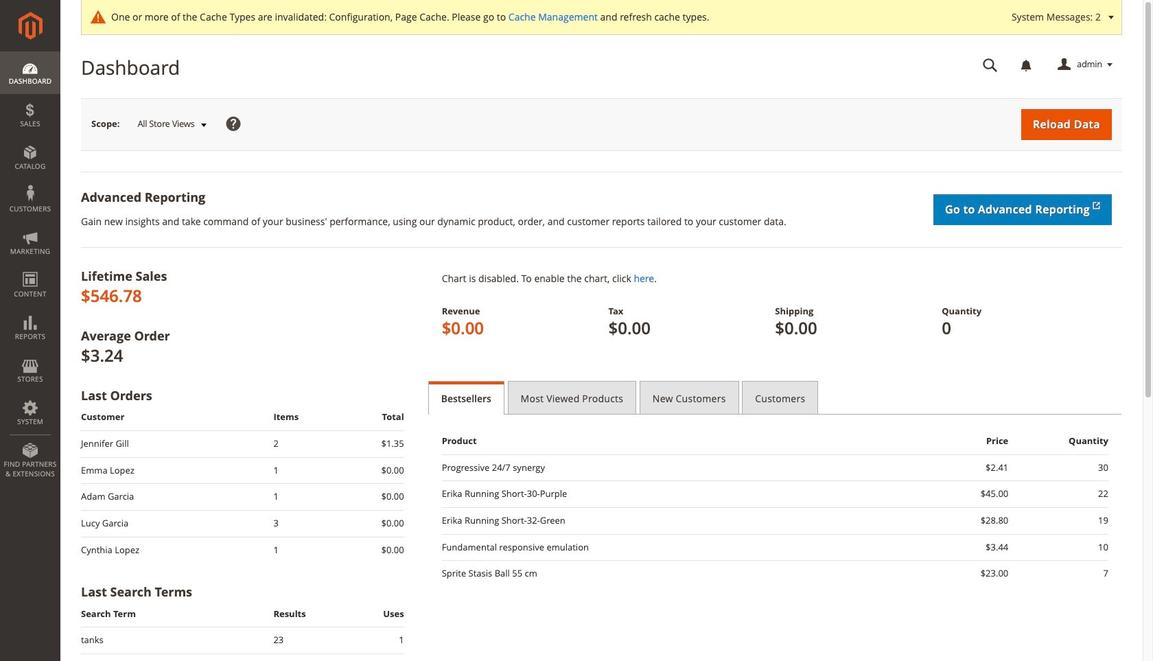 Task type: locate. For each thing, give the bounding box(es) containing it.
tab list
[[428, 381, 1123, 415]]

menu bar
[[0, 52, 60, 486]]

magento admin panel image
[[18, 12, 42, 40]]

None text field
[[974, 53, 1008, 77]]



